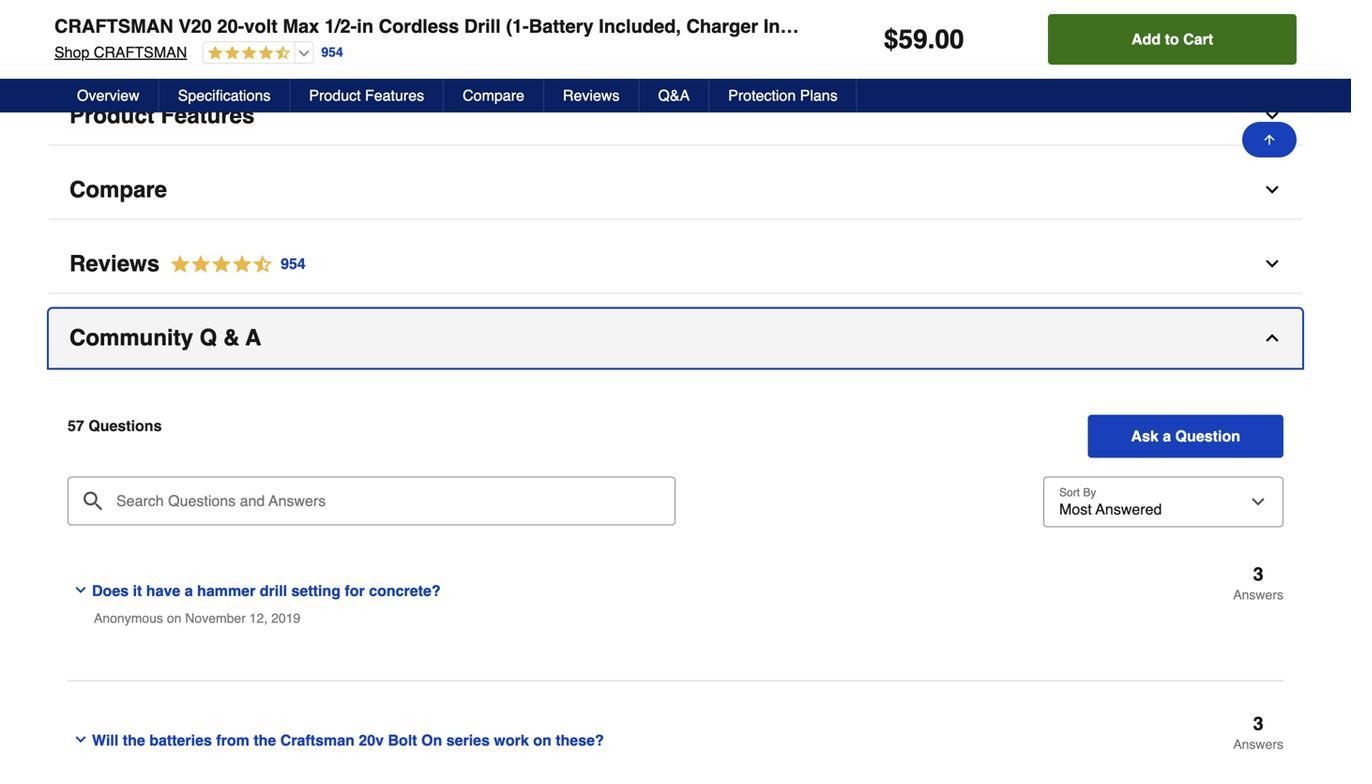 Task type: locate. For each thing, give the bounding box(es) containing it.
chevron down image down arrow up icon
[[1263, 181, 1282, 199]]

1 horizontal spatial a
[[1163, 428, 1171, 445]]

product features
[[309, 87, 424, 104], [69, 103, 255, 129]]

1 vertical spatial 3 answers
[[1233, 714, 1284, 753]]

12,
[[249, 611, 268, 626]]

0 vertical spatial answers
[[1233, 588, 1284, 603]]

shop
[[54, 44, 89, 61]]

chevron down image left does
[[73, 583, 88, 598]]

product down shop craftsman
[[69, 103, 155, 129]]

specifications button up q&a
[[49, 13, 1302, 72]]

protection plans
[[728, 87, 838, 104]]

craftsman
[[54, 15, 173, 37], [94, 44, 187, 61]]

4.5 stars image up &
[[160, 252, 307, 277]]

.
[[928, 24, 935, 54]]

2 answers from the top
[[1233, 738, 1284, 753]]

anonymous on november 12, 2019
[[94, 611, 300, 626]]

product features down in
[[309, 87, 424, 104]]

2 3 answers from the top
[[1233, 714, 1284, 753]]

0 vertical spatial a
[[1163, 428, 1171, 445]]

will
[[92, 732, 118, 750]]

q&a button
[[639, 79, 709, 113]]

add
[[1132, 30, 1161, 48]]

1 horizontal spatial product
[[309, 87, 361, 104]]

craftsman v20 20-volt max 1/2-in cordless drill (1-battery included, charger included)
[[54, 15, 847, 37]]

reviews up the community
[[69, 251, 160, 277]]

0 vertical spatial specifications
[[69, 29, 222, 55]]

on
[[167, 611, 181, 626], [533, 732, 551, 750]]

2 the from the left
[[254, 732, 276, 750]]

1 vertical spatial a
[[185, 583, 193, 600]]

volt
[[244, 15, 278, 37]]

1 vertical spatial specifications
[[178, 87, 271, 104]]

have
[[146, 583, 180, 600]]

answers for 1st 3 answers 'element' from the top
[[1233, 588, 1284, 603]]

arrow up image
[[1262, 132, 1277, 147]]

4.5 stars image down volt
[[203, 45, 290, 62]]

1 vertical spatial 4.5 stars image
[[160, 252, 307, 277]]

on inside button
[[533, 732, 551, 750]]

answers
[[1233, 588, 1284, 603], [1233, 738, 1284, 753]]

1 vertical spatial chevron down image
[[1263, 255, 1282, 274]]

product down 1/2-
[[309, 87, 361, 104]]

0 vertical spatial chevron down image
[[1263, 107, 1282, 125]]

1 horizontal spatial features
[[365, 87, 424, 104]]

1 vertical spatial 3 answers element
[[1233, 714, 1284, 753]]

$
[[884, 24, 898, 54]]

product for the bottommost "compare" button's specifications button
[[69, 103, 155, 129]]

chevron down image up arrow up icon
[[1263, 107, 1282, 125]]

0 horizontal spatial product features
[[69, 103, 255, 129]]

1 vertical spatial 954
[[281, 255, 306, 273]]

1/2-
[[324, 15, 357, 37]]

3 answers
[[1233, 564, 1284, 603], [1233, 714, 1284, 753]]

protection
[[728, 87, 796, 104]]

0 horizontal spatial product
[[69, 103, 155, 129]]

0 vertical spatial chevron down image
[[1263, 181, 1282, 199]]

a inside button
[[185, 583, 193, 600]]

question
[[1175, 428, 1240, 445]]

0 vertical spatial 3 answers
[[1233, 564, 1284, 603]]

0 horizontal spatial the
[[123, 732, 145, 750]]

from
[[216, 732, 249, 750]]

reviews for the bottommost "compare" button
[[69, 251, 160, 277]]

3
[[1253, 564, 1264, 586], [1253, 714, 1264, 735]]

on right work
[[533, 732, 551, 750]]

1 vertical spatial on
[[533, 732, 551, 750]]

1 horizontal spatial 954
[[321, 45, 343, 60]]

the
[[123, 732, 145, 750], [254, 732, 276, 750]]

compare button
[[444, 79, 544, 113], [49, 161, 1302, 220]]

product features button
[[290, 79, 444, 113], [49, 87, 1302, 146]]

1 vertical spatial craftsman
[[94, 44, 187, 61]]

to
[[1165, 30, 1179, 48]]

$ 59 . 00
[[884, 24, 964, 54]]

0 horizontal spatial reviews
[[69, 251, 160, 277]]

0 vertical spatial 954
[[321, 45, 343, 60]]

0 horizontal spatial compare
[[69, 177, 167, 203]]

concrete?
[[369, 583, 441, 600]]

3 answers element
[[1233, 564, 1284, 603], [1233, 714, 1284, 753]]

0 vertical spatial reviews
[[563, 87, 620, 104]]

the right from
[[254, 732, 276, 750]]

59
[[898, 24, 928, 54]]

954
[[321, 45, 343, 60], [281, 255, 306, 273]]

specifications button down 20-
[[159, 79, 290, 113]]

features down cordless
[[365, 87, 424, 104]]

charger
[[686, 15, 758, 37]]

1 horizontal spatial compare
[[463, 87, 524, 104]]

a for question
[[1163, 428, 1171, 445]]

specifications button for the topmost "compare" button
[[159, 79, 290, 113]]

a for hammer
[[185, 583, 193, 600]]

craftsman up overview button in the top left of the page
[[94, 44, 187, 61]]

a right ask
[[1163, 428, 1171, 445]]

included)
[[763, 15, 847, 37]]

add to cart button
[[1048, 14, 1297, 65]]

product
[[309, 87, 361, 104], [69, 103, 155, 129]]

add to cart
[[1132, 30, 1213, 48]]

(1-
[[506, 15, 529, 37]]

q&a
[[658, 87, 690, 104]]

will the batteries from the craftsman 20v bolt on series work on these?
[[92, 732, 604, 750]]

specifications down 20-
[[178, 87, 271, 104]]

1 vertical spatial chevron down image
[[73, 733, 88, 748]]

reviews
[[563, 87, 620, 104], [69, 251, 160, 277]]

1 3 from the top
[[1253, 564, 1264, 586]]

a
[[245, 325, 261, 351]]

work
[[494, 732, 529, 750]]

20-
[[217, 15, 244, 37]]

setting
[[291, 583, 341, 600]]

chevron down image
[[1263, 181, 1282, 199], [73, 733, 88, 748]]

a
[[1163, 428, 1171, 445], [185, 583, 193, 600]]

answers for first 3 answers 'element' from the bottom of the page
[[1233, 738, 1284, 753]]

0 vertical spatial 3
[[1253, 564, 1264, 586]]

0 vertical spatial 4.5 stars image
[[203, 45, 290, 62]]

1 vertical spatial reviews
[[69, 251, 160, 277]]

1 horizontal spatial the
[[254, 732, 276, 750]]

1 vertical spatial specifications button
[[159, 79, 290, 113]]

4.5 stars image
[[203, 45, 290, 62], [160, 252, 307, 277]]

series
[[446, 732, 490, 750]]

chevron down image
[[1263, 107, 1282, 125], [1263, 255, 1282, 274], [73, 583, 88, 598]]

0 horizontal spatial chevron down image
[[73, 733, 88, 748]]

specifications button
[[49, 13, 1302, 72], [159, 79, 290, 113]]

2 3 from the top
[[1253, 714, 1264, 735]]

specifications for the bottommost "compare" button's specifications button
[[69, 29, 222, 55]]

1 3 answers from the top
[[1233, 564, 1284, 603]]

1 answers from the top
[[1233, 588, 1284, 603]]

specifications
[[69, 29, 222, 55], [178, 87, 271, 104]]

chevron down image for product features
[[1263, 107, 1282, 125]]

will the batteries from the craftsman 20v bolt on series work on these? button
[[68, 715, 1040, 754]]

chevron down image up "chevron up" image
[[1263, 255, 1282, 274]]

1 horizontal spatial chevron down image
[[1263, 181, 1282, 199]]

a right have
[[185, 583, 193, 600]]

0 horizontal spatial on
[[167, 611, 181, 626]]

ask
[[1131, 428, 1159, 445]]

features
[[365, 87, 424, 104], [161, 103, 255, 129]]

these?
[[556, 732, 604, 750]]

specifications for specifications button related to the topmost "compare" button
[[178, 87, 271, 104]]

0 vertical spatial craftsman
[[54, 15, 173, 37]]

1 horizontal spatial on
[[533, 732, 551, 750]]

2 3 answers element from the top
[[1233, 714, 1284, 753]]

product features down shop craftsman
[[69, 103, 255, 129]]

anonymous
[[94, 611, 163, 626]]

reviews button
[[544, 79, 639, 113]]

1 vertical spatial 3
[[1253, 714, 1264, 735]]

1 vertical spatial compare
[[69, 177, 167, 203]]

shop craftsman
[[54, 44, 187, 61]]

0 vertical spatial 3 answers element
[[1233, 564, 1284, 603]]

1 the from the left
[[123, 732, 145, 750]]

chevron down image left will
[[73, 733, 88, 748]]

cordless
[[379, 15, 459, 37]]

reviews inside reviews button
[[563, 87, 620, 104]]

1 vertical spatial answers
[[1233, 738, 1284, 753]]

the right will
[[123, 732, 145, 750]]

1 horizontal spatial reviews
[[563, 87, 620, 104]]

craftsman up shop craftsman
[[54, 15, 173, 37]]

1 horizontal spatial product features
[[309, 87, 424, 104]]

on down have
[[167, 611, 181, 626]]

0 vertical spatial compare button
[[444, 79, 544, 113]]

4.5 stars image containing 954
[[160, 252, 307, 277]]

2 vertical spatial chevron down image
[[73, 583, 88, 598]]

features down v20
[[161, 103, 255, 129]]

chevron down image inside does it have a hammer drill setting for concrete? button
[[73, 583, 88, 598]]

compare
[[463, 87, 524, 104], [69, 177, 167, 203]]

reviews down battery
[[563, 87, 620, 104]]

0 horizontal spatial a
[[185, 583, 193, 600]]

a inside 57 questions ask a question
[[1163, 428, 1171, 445]]

0 vertical spatial compare
[[463, 87, 524, 104]]

specifications up overview button in the top left of the page
[[69, 29, 222, 55]]

0 horizontal spatial 954
[[281, 255, 306, 273]]

57
[[68, 418, 84, 435]]

0 vertical spatial specifications button
[[49, 13, 1302, 72]]



Task type: describe. For each thing, give the bounding box(es) containing it.
does it have a hammer drill setting for concrete?
[[92, 583, 441, 600]]

ask a question button
[[1088, 415, 1284, 458]]

batteries
[[149, 732, 212, 750]]

hammer
[[197, 583, 255, 600]]

community
[[69, 325, 193, 351]]

for
[[345, 583, 365, 600]]

chevron up image
[[1263, 329, 1282, 348]]

cart
[[1183, 30, 1213, 48]]

specifications button for the bottommost "compare" button
[[49, 13, 1302, 72]]

57 questions ask a question
[[68, 418, 1240, 445]]

reviews for the topmost "compare" button
[[563, 87, 620, 104]]

product for specifications button related to the topmost "compare" button
[[309, 87, 361, 104]]

november
[[185, 611, 246, 626]]

community q & a
[[69, 325, 261, 351]]

does
[[92, 583, 129, 600]]

20v
[[359, 732, 384, 750]]

chevron down image for reviews
[[1263, 255, 1282, 274]]

00
[[935, 24, 964, 54]]

Search Questions and Answers text field
[[68, 477, 676, 526]]

does it have a hammer drill setting for concrete? button
[[68, 565, 1040, 604]]

0 horizontal spatial features
[[161, 103, 255, 129]]

&
[[223, 325, 240, 351]]

it
[[133, 583, 142, 600]]

2019
[[271, 611, 300, 626]]

product features for specifications button related to the topmost "compare" button
[[309, 87, 424, 104]]

bolt
[[388, 732, 417, 750]]

included,
[[599, 15, 681, 37]]

1 vertical spatial compare button
[[49, 161, 1302, 220]]

chevron down image inside will the batteries from the craftsman 20v bolt on series work on these? button
[[73, 733, 88, 748]]

drill
[[464, 15, 501, 37]]

chevron down image inside "compare" button
[[1263, 181, 1282, 199]]

compare for the bottommost "compare" button
[[69, 177, 167, 203]]

1 3 answers element from the top
[[1233, 564, 1284, 603]]

overview
[[77, 87, 140, 104]]

plans
[[800, 87, 838, 104]]

drill
[[260, 583, 287, 600]]

compare for the topmost "compare" button
[[463, 87, 524, 104]]

questions
[[88, 418, 162, 435]]

community q & a button
[[49, 309, 1302, 368]]

q
[[200, 325, 217, 351]]

craftsman
[[280, 732, 355, 750]]

product features for the bottommost "compare" button's specifications button
[[69, 103, 255, 129]]

0 vertical spatial on
[[167, 611, 181, 626]]

in
[[357, 15, 373, 37]]

overview button
[[58, 79, 159, 113]]

on
[[421, 732, 442, 750]]

protection plans button
[[709, 79, 857, 113]]

v20
[[178, 15, 212, 37]]

max
[[283, 15, 319, 37]]

battery
[[529, 15, 594, 37]]



Task type: vqa. For each thing, say whether or not it's contained in the screenshot.
Column
no



